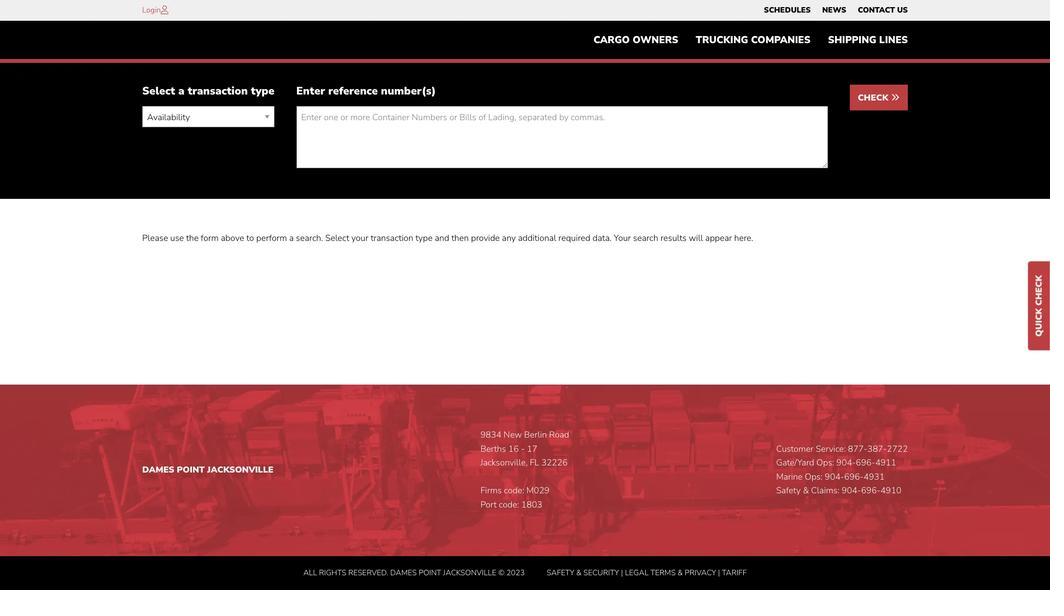 Task type: locate. For each thing, give the bounding box(es) containing it.
berlin
[[524, 429, 547, 442]]

jacksonville,
[[481, 457, 528, 470]]

reference
[[328, 84, 378, 99]]

1 vertical spatial a
[[289, 233, 294, 245]]

1 vertical spatial code:
[[499, 499, 519, 512]]

safety & security link
[[547, 568, 619, 579]]

0 horizontal spatial safety
[[547, 568, 575, 579]]

387-
[[868, 443, 887, 456]]

0 vertical spatial transaction
[[188, 84, 248, 99]]

1 vertical spatial select
[[325, 233, 349, 245]]

0 vertical spatial 696-
[[856, 457, 876, 470]]

safety
[[776, 485, 801, 498], [547, 568, 575, 579]]

type left enter
[[251, 84, 275, 99]]

1 horizontal spatial a
[[289, 233, 294, 245]]

0 vertical spatial select
[[142, 84, 175, 99]]

transaction
[[188, 84, 248, 99], [371, 233, 413, 245]]

safety left security
[[547, 568, 575, 579]]

point
[[177, 464, 205, 477], [419, 568, 441, 579]]

ops:
[[817, 457, 834, 470], [805, 471, 823, 484]]

m029
[[527, 485, 550, 498]]

use
[[170, 233, 184, 245]]

results
[[661, 233, 687, 245]]

1 vertical spatial point
[[419, 568, 441, 579]]

0 vertical spatial dames
[[142, 464, 174, 477]]

safety inside customer service: 877-387-2722 gate/yard ops: 904-696-4911 marine ops: 904-696-4931 safety & claims: 904-696-4910
[[776, 485, 801, 498]]

code: right port on the bottom left
[[499, 499, 519, 512]]

ops: down service:
[[817, 457, 834, 470]]

any
[[502, 233, 516, 245]]

1 | from the left
[[621, 568, 623, 579]]

menu bar
[[758, 3, 914, 18], [585, 29, 917, 51]]

4931
[[864, 471, 885, 484]]

0 vertical spatial code:
[[504, 485, 524, 498]]

type
[[251, 84, 275, 99], [416, 233, 433, 245]]

1 horizontal spatial |
[[718, 568, 720, 579]]

& right terms
[[678, 568, 683, 579]]

footer
[[0, 385, 1050, 591]]

the
[[186, 233, 199, 245]]

0 vertical spatial check
[[858, 92, 891, 104]]

904- up claims:
[[825, 471, 844, 484]]

check inside button
[[858, 92, 891, 104]]

menu bar down schedules link
[[585, 29, 917, 51]]

& left claims:
[[803, 485, 809, 498]]

904- right claims:
[[842, 485, 861, 498]]

877-
[[848, 443, 868, 456]]

data.
[[593, 233, 612, 245]]

1 vertical spatial dames
[[390, 568, 417, 579]]

code: up 1803
[[504, 485, 524, 498]]

schedules link
[[764, 3, 811, 18]]

please use the form above to perform a search. select your transaction type and then provide any additional required data. your search results will appear here.
[[142, 233, 753, 245]]

0 vertical spatial jacksonville
[[207, 464, 274, 477]]

& left security
[[576, 568, 582, 579]]

fl
[[530, 457, 539, 470]]

4911
[[876, 457, 897, 470]]

quick
[[1033, 309, 1045, 337]]

cargo
[[594, 33, 630, 47]]

0 vertical spatial a
[[178, 84, 185, 99]]

jacksonville
[[207, 464, 274, 477], [443, 568, 496, 579]]

| left legal
[[621, 568, 623, 579]]

696-
[[856, 457, 876, 470], [844, 471, 864, 484], [861, 485, 881, 498]]

search.
[[296, 233, 323, 245]]

904-
[[837, 457, 856, 470], [825, 471, 844, 484], [842, 485, 861, 498]]

safety down marine
[[776, 485, 801, 498]]

1 horizontal spatial check
[[1033, 276, 1045, 306]]

1 horizontal spatial dames
[[390, 568, 417, 579]]

1 horizontal spatial jacksonville
[[443, 568, 496, 579]]

legal terms & privacy link
[[625, 568, 716, 579]]

safety & security | legal terms & privacy | tariff
[[547, 568, 747, 579]]

0 vertical spatial menu bar
[[758, 3, 914, 18]]

quick check link
[[1029, 262, 1050, 351]]

additional
[[518, 233, 556, 245]]

legal
[[625, 568, 649, 579]]

1 horizontal spatial transaction
[[371, 233, 413, 245]]

0 horizontal spatial |
[[621, 568, 623, 579]]

0 horizontal spatial dames
[[142, 464, 174, 477]]

& inside customer service: 877-387-2722 gate/yard ops: 904-696-4911 marine ops: 904-696-4931 safety & claims: 904-696-4910
[[803, 485, 809, 498]]

0 horizontal spatial select
[[142, 84, 175, 99]]

| left tariff
[[718, 568, 720, 579]]

companies
[[751, 33, 811, 47]]

lines
[[879, 33, 908, 47]]

1 vertical spatial type
[[416, 233, 433, 245]]

|
[[621, 568, 623, 579], [718, 568, 720, 579]]

0 vertical spatial safety
[[776, 485, 801, 498]]

angle double right image
[[891, 93, 900, 102]]

0 vertical spatial type
[[251, 84, 275, 99]]

904- down 877-
[[837, 457, 856, 470]]

new
[[504, 429, 522, 442]]

0 horizontal spatial jacksonville
[[207, 464, 274, 477]]

0 vertical spatial point
[[177, 464, 205, 477]]

your
[[351, 233, 369, 245]]

owners
[[633, 33, 679, 47]]

road
[[549, 429, 569, 442]]

2 horizontal spatial &
[[803, 485, 809, 498]]

enter
[[296, 84, 325, 99]]

login
[[142, 5, 161, 15]]

0 horizontal spatial type
[[251, 84, 275, 99]]

1 vertical spatial jacksonville
[[443, 568, 496, 579]]

then
[[452, 233, 469, 245]]

menu bar containing cargo owners
[[585, 29, 917, 51]]

&
[[803, 485, 809, 498], [576, 568, 582, 579], [678, 568, 683, 579]]

above
[[221, 233, 244, 245]]

1 vertical spatial ops:
[[805, 471, 823, 484]]

menu bar up shipping
[[758, 3, 914, 18]]

0 horizontal spatial transaction
[[188, 84, 248, 99]]

9834
[[481, 429, 502, 442]]

to
[[246, 233, 254, 245]]

form
[[201, 233, 219, 245]]

1 vertical spatial 904-
[[825, 471, 844, 484]]

please
[[142, 233, 168, 245]]

ops: up claims:
[[805, 471, 823, 484]]

type left and in the top of the page
[[416, 233, 433, 245]]

1 vertical spatial menu bar
[[585, 29, 917, 51]]

shipping
[[828, 33, 877, 47]]

here.
[[734, 233, 753, 245]]

schedules
[[764, 5, 811, 15]]

1 horizontal spatial safety
[[776, 485, 801, 498]]

dames point jacksonville
[[142, 464, 274, 477]]

0 horizontal spatial check
[[858, 92, 891, 104]]

2 | from the left
[[718, 568, 720, 579]]



Task type: describe. For each thing, give the bounding box(es) containing it.
select a transaction type
[[142, 84, 275, 99]]

contact us link
[[858, 3, 908, 18]]

0 horizontal spatial a
[[178, 84, 185, 99]]

4910
[[881, 485, 902, 498]]

perform
[[256, 233, 287, 245]]

-
[[521, 443, 525, 456]]

0 vertical spatial ops:
[[817, 457, 834, 470]]

news
[[822, 5, 847, 15]]

marine
[[776, 471, 803, 484]]

privacy
[[685, 568, 716, 579]]

1 vertical spatial check
[[1033, 276, 1045, 306]]

security
[[584, 568, 619, 579]]

0 horizontal spatial point
[[177, 464, 205, 477]]

1 vertical spatial safety
[[547, 568, 575, 579]]

all rights reserved. dames point jacksonville © 2023
[[303, 568, 525, 579]]

2023
[[507, 568, 525, 579]]

appear
[[705, 233, 732, 245]]

number(s)
[[381, 84, 436, 99]]

check button
[[850, 85, 908, 111]]

0 vertical spatial 904-
[[837, 457, 856, 470]]

0 horizontal spatial &
[[576, 568, 582, 579]]

berths
[[481, 443, 506, 456]]

required
[[559, 233, 591, 245]]

tariff
[[722, 568, 747, 579]]

1 horizontal spatial type
[[416, 233, 433, 245]]

2 vertical spatial 904-
[[842, 485, 861, 498]]

user image
[[161, 5, 169, 14]]

firms
[[481, 485, 502, 498]]

all
[[303, 568, 317, 579]]

news link
[[822, 3, 847, 18]]

menu bar containing schedules
[[758, 3, 914, 18]]

1 horizontal spatial select
[[325, 233, 349, 245]]

16
[[508, 443, 519, 456]]

Enter reference number(s) text field
[[296, 106, 828, 169]]

contact
[[858, 5, 895, 15]]

claims:
[[811, 485, 840, 498]]

us
[[897, 5, 908, 15]]

service:
[[816, 443, 846, 456]]

2722
[[887, 443, 908, 456]]

login link
[[142, 5, 161, 15]]

1 vertical spatial transaction
[[371, 233, 413, 245]]

firms code:  m029 port code:  1803
[[481, 485, 550, 512]]

customer
[[776, 443, 814, 456]]

and
[[435, 233, 449, 245]]

©
[[498, 568, 505, 579]]

trucking companies
[[696, 33, 811, 47]]

reserved.
[[348, 568, 388, 579]]

will
[[689, 233, 703, 245]]

footer containing 9834 new berlin road
[[0, 385, 1050, 591]]

shipping lines
[[828, 33, 908, 47]]

1 horizontal spatial point
[[419, 568, 441, 579]]

cargo owners
[[594, 33, 679, 47]]

enter reference number(s)
[[296, 84, 436, 99]]

your
[[614, 233, 631, 245]]

gate/yard
[[776, 457, 814, 470]]

1803
[[521, 499, 542, 512]]

quick check
[[1033, 276, 1045, 337]]

tariff link
[[722, 568, 747, 579]]

provide
[[471, 233, 500, 245]]

cargo owners link
[[585, 29, 687, 51]]

trucking
[[696, 33, 748, 47]]

search
[[633, 233, 659, 245]]

9834 new berlin road berths 16 - 17 jacksonville, fl 32226
[[481, 429, 569, 470]]

port
[[481, 499, 497, 512]]

trucking companies link
[[687, 29, 819, 51]]

1 vertical spatial 696-
[[844, 471, 864, 484]]

32226
[[542, 457, 568, 470]]

17
[[527, 443, 538, 456]]

rights
[[319, 568, 346, 579]]

2 vertical spatial 696-
[[861, 485, 881, 498]]

customer service: 877-387-2722 gate/yard ops: 904-696-4911 marine ops: 904-696-4931 safety & claims: 904-696-4910
[[776, 443, 908, 498]]

1 horizontal spatial &
[[678, 568, 683, 579]]

contact us
[[858, 5, 908, 15]]

terms
[[651, 568, 676, 579]]

shipping lines link
[[819, 29, 917, 51]]



Task type: vqa. For each thing, say whether or not it's contained in the screenshot.
middle 696-
yes



